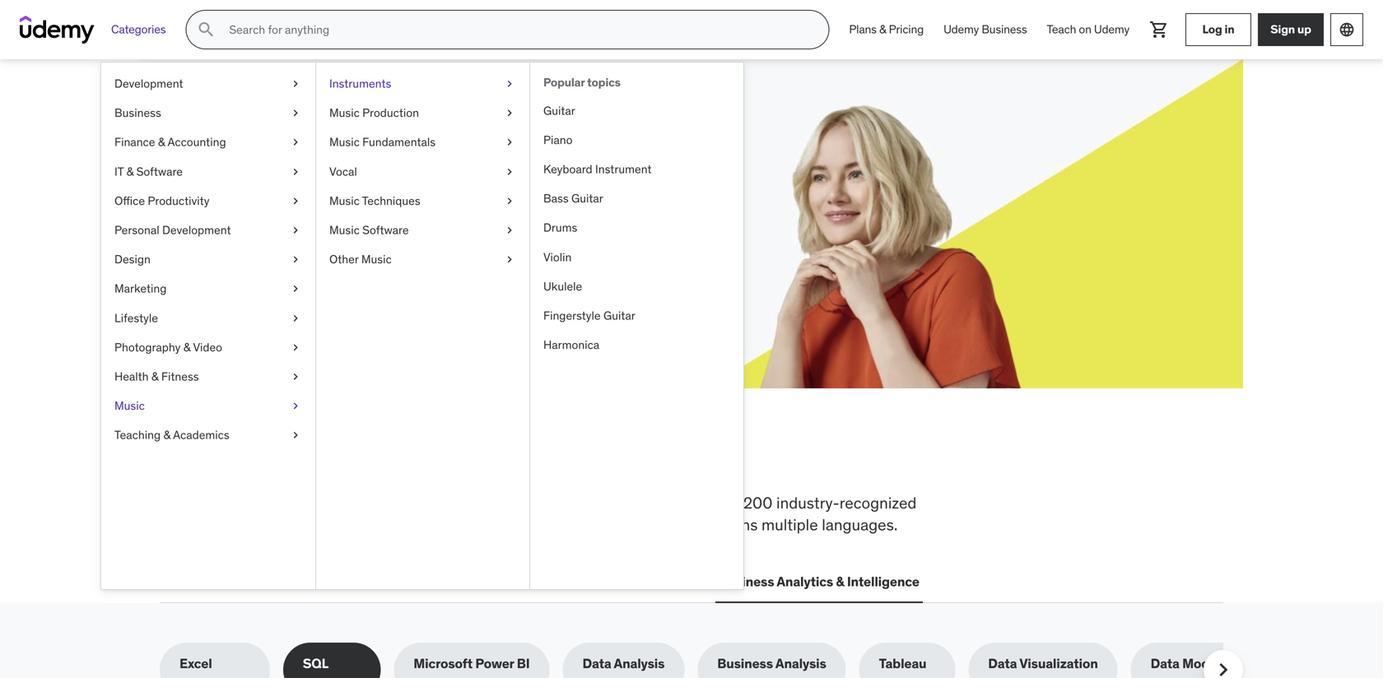 Task type: describe. For each thing, give the bounding box(es) containing it.
it for it certifications
[[296, 574, 307, 591]]

tableau
[[879, 656, 927, 673]]

next image
[[1211, 657, 1237, 679]]

sign up link
[[1258, 13, 1324, 46]]

intelligence
[[847, 574, 920, 591]]

for inside skills for your future expand your potential with a course. starting at just $12.99 through dec 15.
[[298, 131, 336, 165]]

lifestyle link
[[101, 304, 315, 333]]

xsmall image for office productivity
[[289, 193, 302, 209]]

xsmall image for music techniques
[[503, 193, 516, 209]]

0 vertical spatial your
[[341, 131, 401, 165]]

xsmall image for personal development
[[289, 222, 302, 238]]

power
[[475, 656, 514, 673]]

lifestyle
[[114, 311, 158, 326]]

for inside covering critical workplace skills to technical topics, including prep content for over 200 industry-recognized certifications, our catalog supports well-rounded professional development and spans multiple languages.
[[687, 493, 706, 513]]

xsmall image for music production
[[503, 105, 516, 121]]

popular
[[544, 75, 585, 90]]

one
[[557, 439, 616, 482]]

music for music production
[[329, 105, 360, 120]]

communication button
[[598, 563, 702, 602]]

music techniques
[[329, 193, 421, 208]]

data science
[[501, 574, 581, 591]]

photography
[[114, 340, 181, 355]]

choose a language image
[[1339, 21, 1356, 38]]

development for web
[[194, 574, 276, 591]]

udemy image
[[20, 16, 95, 44]]

ukulele link
[[530, 272, 744, 301]]

microsoft
[[414, 656, 473, 673]]

analysis for business analysis
[[776, 656, 827, 673]]

guitar link
[[530, 96, 744, 126]]

excel
[[180, 656, 212, 673]]

& inside button
[[836, 574, 845, 591]]

music fundamentals
[[329, 135, 436, 150]]

skills inside covering critical workplace skills to technical topics, including prep content for over 200 industry-recognized certifications, our catalog supports well-rounded professional development and spans multiple languages.
[[352, 493, 387, 513]]

submit search image
[[196, 20, 216, 40]]

personal
[[114, 223, 159, 238]]

data for data modeling
[[1151, 656, 1180, 673]]

covering
[[160, 493, 222, 513]]

dec
[[312, 190, 335, 207]]

industry-
[[777, 493, 840, 513]]

our
[[258, 515, 281, 535]]

fundamentals
[[362, 135, 436, 150]]

all the skills you need in one place
[[160, 439, 708, 482]]

skills
[[219, 131, 293, 165]]

finance
[[114, 135, 155, 150]]

catalog
[[285, 515, 337, 535]]

including
[[526, 493, 590, 513]]

vocal link
[[316, 157, 530, 186]]

music for music software
[[329, 223, 360, 238]]

data science button
[[498, 563, 585, 602]]

teach on udemy
[[1047, 22, 1130, 37]]

0 vertical spatial software
[[136, 164, 183, 179]]

log in
[[1203, 22, 1235, 37]]

teach on udemy link
[[1037, 10, 1140, 49]]

xsmall image for music fundamentals
[[503, 134, 516, 151]]

bass guitar link
[[530, 184, 744, 213]]

through
[[262, 190, 308, 207]]

udemy business link
[[934, 10, 1037, 49]]

data for data visualization
[[988, 656, 1017, 673]]

on
[[1079, 22, 1092, 37]]

content
[[629, 493, 683, 513]]

teach
[[1047, 22, 1077, 37]]

plans & pricing
[[849, 22, 924, 37]]

to
[[391, 493, 405, 513]]

15.
[[338, 190, 354, 207]]

xsmall image for music
[[289, 398, 302, 414]]

recognized
[[840, 493, 917, 513]]

up
[[1298, 22, 1312, 37]]

office
[[114, 193, 145, 208]]

harmonica link
[[530, 331, 744, 360]]

xsmall image for development
[[289, 76, 302, 92]]

leadership button
[[410, 563, 484, 602]]

business link
[[101, 98, 315, 128]]

finance & accounting
[[114, 135, 226, 150]]

teaching & academics link
[[101, 421, 315, 450]]

multiple
[[762, 515, 818, 535]]

instrument
[[595, 162, 652, 177]]

personal development link
[[101, 216, 315, 245]]

microsoft power bi
[[414, 656, 530, 673]]

music for music techniques
[[329, 193, 360, 208]]

sign
[[1271, 22, 1295, 37]]

xsmall image for design
[[289, 252, 302, 268]]

data modeling
[[1151, 656, 1240, 673]]

& for pricing
[[880, 22, 886, 37]]

0 horizontal spatial your
[[267, 172, 292, 189]]

future
[[406, 131, 486, 165]]

the
[[214, 439, 267, 482]]

guitar for bass
[[572, 191, 604, 206]]

xsmall image for marketing
[[289, 281, 302, 297]]

keyboard instrument
[[544, 162, 652, 177]]

fingerstyle guitar
[[544, 308, 636, 323]]

course.
[[389, 172, 431, 189]]

instruments
[[329, 76, 391, 91]]

instruments link
[[316, 69, 530, 98]]

other
[[329, 252, 359, 267]]

keyboard
[[544, 162, 593, 177]]

web development
[[163, 574, 276, 591]]

it & software
[[114, 164, 183, 179]]

data for data analysis
[[583, 656, 612, 673]]

it certifications button
[[292, 563, 397, 602]]

2 udemy from the left
[[1094, 22, 1130, 37]]

xsmall image for photography & video
[[289, 340, 302, 356]]

expand
[[219, 172, 263, 189]]

with
[[350, 172, 375, 189]]

bi
[[517, 656, 530, 673]]

plans & pricing link
[[839, 10, 934, 49]]

0 vertical spatial in
[[1225, 22, 1235, 37]]



Task type: locate. For each thing, give the bounding box(es) containing it.
technical
[[409, 493, 472, 513]]

leadership
[[413, 574, 481, 591]]

data inside "data science" button
[[501, 574, 530, 591]]

music down health
[[114, 399, 145, 413]]

guitar down popular
[[544, 103, 575, 118]]

marketing link
[[101, 274, 315, 304]]

2 analysis from the left
[[776, 656, 827, 673]]

& right the plans
[[880, 22, 886, 37]]

xsmall image for finance & accounting
[[289, 134, 302, 151]]

xsmall image inside music techniques "link"
[[503, 193, 516, 209]]

vocal
[[329, 164, 357, 179]]

guitar inside "link"
[[572, 191, 604, 206]]

music production
[[329, 105, 419, 120]]

0 horizontal spatial in
[[519, 439, 551, 482]]

xsmall image for music software
[[503, 222, 516, 238]]

violin link
[[530, 243, 744, 272]]

sign up
[[1271, 22, 1312, 37]]

udemy business
[[944, 22, 1027, 37]]

xsmall image inside finance & accounting link
[[289, 134, 302, 151]]

for up and
[[687, 493, 706, 513]]

& left video
[[183, 340, 191, 355]]

your
[[341, 131, 401, 165], [267, 172, 292, 189]]

log
[[1203, 22, 1223, 37]]

xsmall image inside development link
[[289, 76, 302, 92]]

business for business analytics & intelligence
[[719, 574, 774, 591]]

0 horizontal spatial udemy
[[944, 22, 979, 37]]

music down "instruments"
[[329, 105, 360, 120]]

over
[[710, 493, 740, 513]]

xsmall image for it & software
[[289, 164, 302, 180]]

2 vertical spatial guitar
[[604, 308, 636, 323]]

productivity
[[148, 193, 210, 208]]

music down with
[[329, 193, 360, 208]]

spans
[[717, 515, 758, 535]]

topic filters element
[[160, 643, 1260, 679]]

xsmall image for business
[[289, 105, 302, 121]]

your up through
[[267, 172, 292, 189]]

xsmall image inside it & software link
[[289, 164, 302, 180]]

it left certifications on the left of page
[[296, 574, 307, 591]]

music inside 'link'
[[329, 135, 360, 150]]

analysis
[[614, 656, 665, 673], [776, 656, 827, 673]]

1 horizontal spatial in
[[1225, 22, 1235, 37]]

guitar for fingerstyle
[[604, 308, 636, 323]]

xsmall image inside music fundamentals 'link'
[[503, 134, 516, 151]]

software down techniques
[[362, 223, 409, 238]]

xsmall image inside lifestyle 'link'
[[289, 310, 302, 326]]

1 horizontal spatial for
[[687, 493, 706, 513]]

in right log
[[1225, 22, 1235, 37]]

academics
[[173, 428, 230, 443]]

photography & video link
[[101, 333, 315, 362]]

0 vertical spatial development
[[114, 76, 183, 91]]

xsmall image for vocal
[[503, 164, 516, 180]]

harmonica
[[544, 338, 600, 353]]

skills for your future expand your potential with a course. starting at just $12.99 through dec 15.
[[219, 131, 522, 207]]

1 horizontal spatial it
[[296, 574, 307, 591]]

xsmall image inside music production link
[[503, 105, 516, 121]]

2 vertical spatial development
[[194, 574, 276, 591]]

guitar down keyboard instrument
[[572, 191, 604, 206]]

xsmall image inside marketing link
[[289, 281, 302, 297]]

for
[[298, 131, 336, 165], [687, 493, 706, 513]]

data left visualization
[[988, 656, 1017, 673]]

1 vertical spatial development
[[162, 223, 231, 238]]

xsmall image inside design link
[[289, 252, 302, 268]]

software up office productivity
[[136, 164, 183, 179]]

1 vertical spatial skills
[[352, 493, 387, 513]]

200
[[744, 493, 773, 513]]

and
[[687, 515, 713, 535]]

xsmall image for other music
[[503, 252, 516, 268]]

1 horizontal spatial udemy
[[1094, 22, 1130, 37]]

business inside button
[[719, 574, 774, 591]]

health & fitness link
[[101, 362, 315, 392]]

potential
[[295, 172, 347, 189]]

1 analysis from the left
[[614, 656, 665, 673]]

development down office productivity link
[[162, 223, 231, 238]]

1 vertical spatial in
[[519, 439, 551, 482]]

professional
[[502, 515, 588, 535]]

music techniques link
[[316, 186, 530, 216]]

& for academics
[[163, 428, 171, 443]]

other music
[[329, 252, 392, 267]]

0 vertical spatial guitar
[[544, 103, 575, 118]]

fingerstyle guitar link
[[530, 301, 744, 331]]

& for fitness
[[151, 369, 159, 384]]

1 vertical spatial software
[[362, 223, 409, 238]]

xsmall image for health & fitness
[[289, 369, 302, 385]]

music up vocal
[[329, 135, 360, 150]]

teaching
[[114, 428, 161, 443]]

business for business analysis
[[718, 656, 773, 673]]

visualization
[[1020, 656, 1098, 673]]

teaching & academics
[[114, 428, 230, 443]]

data for data science
[[501, 574, 530, 591]]

0 horizontal spatial analysis
[[614, 656, 665, 673]]

xsmall image inside photography & video link
[[289, 340, 302, 356]]

xsmall image inside music software link
[[503, 222, 516, 238]]

Search for anything text field
[[226, 16, 809, 44]]

1 vertical spatial guitar
[[572, 191, 604, 206]]

& right finance
[[158, 135, 165, 150]]

1 vertical spatial it
[[296, 574, 307, 591]]

design link
[[101, 245, 315, 274]]

analysis for data analysis
[[614, 656, 665, 673]]

udemy right the "pricing"
[[944, 22, 979, 37]]

office productivity link
[[101, 186, 315, 216]]

music production link
[[316, 98, 530, 128]]

development inside button
[[194, 574, 276, 591]]

development right web
[[194, 574, 276, 591]]

it inside it & software link
[[114, 164, 124, 179]]

0 horizontal spatial for
[[298, 131, 336, 165]]

xsmall image for lifestyle
[[289, 310, 302, 326]]

in up including
[[519, 439, 551, 482]]

sql
[[303, 656, 329, 673]]

communication
[[601, 574, 699, 591]]

starting
[[435, 172, 482, 189]]

data right bi at left bottom
[[583, 656, 612, 673]]

& for software
[[126, 164, 134, 179]]

xsmall image inside instruments link
[[503, 76, 516, 92]]

covering critical workplace skills to technical topics, including prep content for over 200 industry-recognized certifications, our catalog supports well-rounded professional development and spans multiple languages.
[[160, 493, 917, 535]]

music up other
[[329, 223, 360, 238]]

development
[[114, 76, 183, 91], [162, 223, 231, 238], [194, 574, 276, 591]]

& right teaching
[[163, 428, 171, 443]]

& right analytics
[[836, 574, 845, 591]]

1 horizontal spatial analysis
[[776, 656, 827, 673]]

languages.
[[822, 515, 898, 535]]

0 vertical spatial it
[[114, 164, 124, 179]]

0 horizontal spatial software
[[136, 164, 183, 179]]

xsmall image inside health & fitness link
[[289, 369, 302, 385]]

it up office
[[114, 164, 124, 179]]

music inside "link"
[[329, 193, 360, 208]]

video
[[193, 340, 222, 355]]

just
[[500, 172, 522, 189]]

1 horizontal spatial software
[[362, 223, 409, 238]]

health & fitness
[[114, 369, 199, 384]]

music link
[[101, 392, 315, 421]]

workplace
[[277, 493, 349, 513]]

data left modeling
[[1151, 656, 1180, 673]]

xsmall image inside teaching & academics link
[[289, 428, 302, 444]]

xsmall image for teaching & academics
[[289, 428, 302, 444]]

shopping cart with 0 items image
[[1150, 20, 1169, 40]]

xsmall image inside personal development link
[[289, 222, 302, 238]]

0 horizontal spatial it
[[114, 164, 124, 179]]

web development button
[[160, 563, 279, 602]]

all
[[160, 439, 208, 482]]

your up with
[[341, 131, 401, 165]]

instruments element
[[530, 63, 744, 590]]

0 vertical spatial skills
[[273, 439, 362, 482]]

1 vertical spatial for
[[687, 493, 706, 513]]

certifications,
[[160, 515, 255, 535]]

science
[[533, 574, 581, 591]]

music software link
[[316, 216, 530, 245]]

fitness
[[161, 369, 199, 384]]

& right health
[[151, 369, 159, 384]]

& for accounting
[[158, 135, 165, 150]]

0 vertical spatial for
[[298, 131, 336, 165]]

categories
[[111, 22, 166, 37]]

rounded
[[440, 515, 499, 535]]

xsmall image
[[289, 76, 302, 92], [503, 76, 516, 92], [289, 134, 302, 151], [289, 164, 302, 180], [289, 222, 302, 238], [503, 222, 516, 238], [289, 252, 302, 268], [503, 252, 516, 268], [289, 369, 302, 385], [289, 398, 302, 414], [289, 428, 302, 444]]

1 horizontal spatial your
[[341, 131, 401, 165]]

data visualization
[[988, 656, 1098, 673]]

udemy right on
[[1094, 22, 1130, 37]]

1 udemy from the left
[[944, 22, 979, 37]]

business for business
[[114, 105, 161, 120]]

& for video
[[183, 340, 191, 355]]

music down music software
[[361, 252, 392, 267]]

skills
[[273, 439, 362, 482], [352, 493, 387, 513]]

$12.99
[[219, 190, 259, 207]]

guitar down ukulele link
[[604, 308, 636, 323]]

plans
[[849, 22, 877, 37]]

violin
[[544, 250, 572, 265]]

music for music fundamentals
[[329, 135, 360, 150]]

development for personal
[[162, 223, 231, 238]]

log in link
[[1186, 13, 1252, 46]]

music software
[[329, 223, 409, 238]]

xsmall image for instruments
[[503, 76, 516, 92]]

xsmall image inside business link
[[289, 105, 302, 121]]

&
[[880, 22, 886, 37], [158, 135, 165, 150], [126, 164, 134, 179], [183, 340, 191, 355], [151, 369, 159, 384], [163, 428, 171, 443], [836, 574, 845, 591]]

xsmall image inside other music link
[[503, 252, 516, 268]]

it inside "it certifications" button
[[296, 574, 307, 591]]

data left science
[[501, 574, 530, 591]]

it for it & software
[[114, 164, 124, 179]]

business
[[982, 22, 1027, 37], [114, 105, 161, 120], [719, 574, 774, 591], [718, 656, 773, 673]]

accounting
[[168, 135, 226, 150]]

xsmall image inside music link
[[289, 398, 302, 414]]

finance & accounting link
[[101, 128, 315, 157]]

skills up workplace at left bottom
[[273, 439, 362, 482]]

pricing
[[889, 22, 924, 37]]

health
[[114, 369, 149, 384]]

keyboard instrument link
[[530, 155, 744, 184]]

& up office
[[126, 164, 134, 179]]

fingerstyle
[[544, 308, 601, 323]]

1 vertical spatial your
[[267, 172, 292, 189]]

business inside topic filters element
[[718, 656, 773, 673]]

development down categories dropdown button
[[114, 76, 183, 91]]

xsmall image inside office productivity link
[[289, 193, 302, 209]]

skills up "supports" at the bottom left
[[352, 493, 387, 513]]

xsmall image
[[289, 105, 302, 121], [503, 105, 516, 121], [503, 134, 516, 151], [503, 164, 516, 180], [289, 193, 302, 209], [503, 193, 516, 209], [289, 281, 302, 297], [289, 310, 302, 326], [289, 340, 302, 356]]

topics
[[587, 75, 621, 90]]

for up potential
[[298, 131, 336, 165]]

prep
[[593, 493, 626, 513]]

xsmall image inside vocal link
[[503, 164, 516, 180]]

topics,
[[476, 493, 522, 513]]



Task type: vqa. For each thing, say whether or not it's contained in the screenshot.
Business associated with Business Analysis
yes



